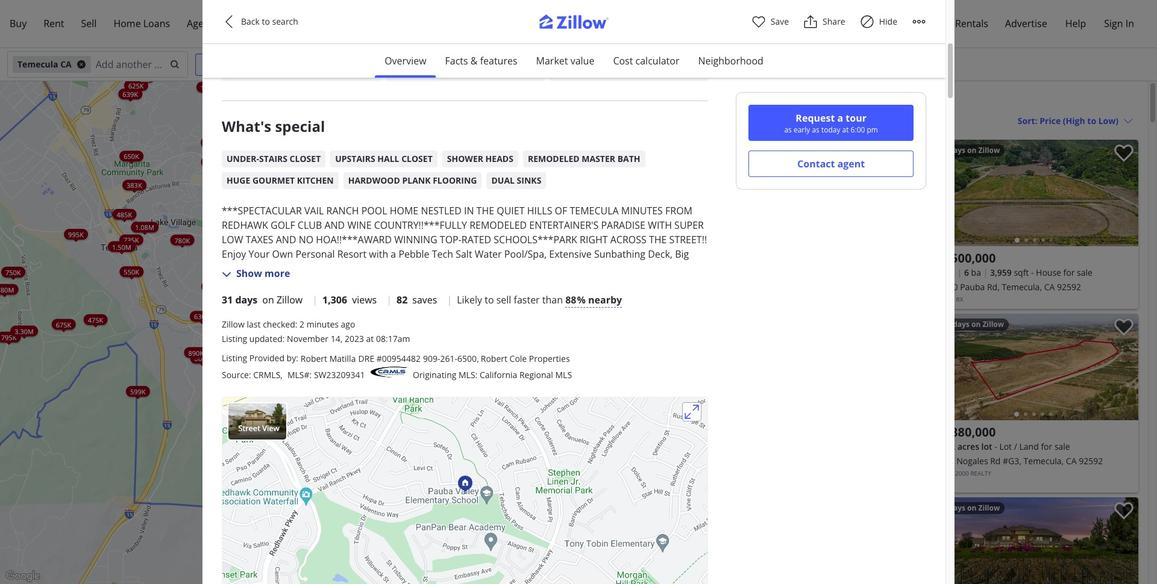 Task type: locate. For each thing, give the bounding box(es) containing it.
3d inside 3d tour 769k
[[342, 226, 347, 232]]

780k inside the 780k link
[[175, 235, 190, 244]]

close image
[[618, 99, 626, 107]]

0 horizontal spatial 625k link
[[124, 80, 148, 91]]

780k up the gourmet
[[259, 154, 275, 163]]

realty
[[934, 295, 955, 304], [971, 470, 991, 478]]

1.50m up 509k
[[201, 82, 220, 92]]

3d for 724k
[[215, 347, 220, 352]]

0 vertical spatial new
[[225, 121, 234, 127]]

88 %
[[566, 293, 586, 307]]

-
[[583, 59, 587, 72], [1031, 267, 1034, 279], [995, 441, 998, 453]]

1 horizontal spatial 795k link
[[291, 228, 315, 239]]

to right back
[[262, 16, 270, 27]]

3d inside 3d tour 849k
[[332, 316, 338, 321]]

updated:
[[249, 333, 285, 345]]

675k 680k
[[56, 320, 275, 332]]

1 vertical spatial 790k
[[314, 472, 329, 481]]

0 vertical spatial 785k
[[297, 354, 313, 363]]

shower heads list item
[[442, 151, 518, 168]]

lot right acres
[[624, 24, 635, 37]]

790k right '700k'
[[314, 472, 329, 481]]

on inside "listed status" list
[[262, 293, 274, 307]]

ca left 'luxury'
[[777, 93, 792, 109]]

error
[[689, 577, 702, 584]]

699k link down "980k 995k"
[[309, 252, 333, 262]]

785k link down 3d tour
[[317, 388, 346, 405]]

0 horizontal spatial chevron right image
[[904, 186, 918, 200]]

temecula inside filters element
[[17, 58, 58, 70]]

799k up 788k
[[302, 130, 317, 139]]

tour inside 3d tour 780k
[[270, 149, 282, 154]]

635k right 600k
[[281, 238, 297, 247]]

days right 68
[[949, 503, 966, 514]]

1.50m link up 509k
[[196, 82, 224, 92]]

1.19m
[[320, 329, 340, 338]]

980k link
[[568, 224, 592, 235]]

0 horizontal spatial 875k
[[325, 372, 340, 381]]

temecula left the remove tag icon
[[17, 58, 58, 70]]

hall
[[378, 153, 399, 165]]

for right house at top
[[1064, 267, 1075, 279]]

4 units link
[[207, 136, 250, 153]]

0 vertical spatial to
[[262, 16, 270, 27]]

sale up 0 los nogales rd #g3, temecula, ca 92592 link
[[1055, 441, 1070, 453]]

sale inside $5,880,000 48.52 acres lot - lot / land for sale
[[1055, 441, 1070, 453]]

2 inside zillow last checked:  2 minutes ago listing updated: november 14, 2023 at 08:17am
[[300, 319, 304, 330]]

new up 600k
[[262, 228, 272, 234]]

1.80m link
[[250, 291, 278, 302]]

1 vertical spatial sale
[[1055, 441, 1070, 453]]

0 vertical spatial at
[[842, 125, 849, 135]]

799k inside 799k 800k
[[292, 249, 307, 258]]

635k link right 600k
[[277, 237, 301, 248]]

robert up originating mls: california regional mls
[[481, 353, 508, 365]]

800k left the 724k
[[194, 354, 210, 363]]

units inside 2 units link
[[611, 476, 626, 485]]

0 horizontal spatial sale
[[1055, 441, 1070, 453]]

1 vertical spatial 785k
[[322, 395, 337, 404]]

house type image
[[229, 24, 242, 37]]

1 horizontal spatial realty
[[971, 470, 991, 478]]

chevron left image left back
[[222, 14, 236, 29]]

new up 4 units 'link'
[[225, 121, 234, 127]]

1 horizontal spatial 795k
[[295, 229, 311, 238]]

days for 80
[[735, 145, 751, 156]]

1 horizontal spatial for
[[1064, 267, 1075, 279]]

chevron right image for 490 days on zillow
[[1118, 360, 1133, 375]]

listing up 3d tour 724k
[[222, 333, 247, 345]]

at left 6:00
[[842, 125, 849, 135]]

tour inside 3d tour 849k
[[339, 316, 351, 321]]

ca left the remove tag icon
[[60, 58, 72, 70]]

785k link up mls#:
[[293, 353, 317, 364]]

huge gourmet kitchen list item
[[222, 173, 339, 189]]

tour for 769k
[[348, 226, 360, 232]]

1 vertical spatial to
[[485, 293, 494, 307]]

search image
[[170, 60, 180, 69]]

tour for 800k
[[350, 350, 362, 355]]

1 vertical spatial 639k
[[267, 247, 282, 256]]

0 vertical spatial -
[[583, 59, 587, 72]]

1 horizontal spatial 1.50m
[[201, 82, 220, 92]]

than
[[542, 293, 563, 307]]

clear field image
[[168, 60, 178, 69]]

1 horizontal spatial chevron left image
[[935, 544, 950, 559]]

0 horizontal spatial robert
[[301, 353, 327, 365]]

what's special
[[222, 117, 325, 136]]

9.50m link
[[550, 291, 578, 302]]

2 1.07m from the top
[[341, 228, 361, 237]]

1 horizontal spatial 875k
[[392, 295, 407, 304]]

tour inside 3d tour 800k
[[350, 350, 362, 355]]

chevron left image inside property images, use arrow keys to navigate, image 1 of 41 group
[[935, 186, 950, 200]]

main navigation
[[0, 0, 1157, 48]]

keyboard shortcuts
[[477, 577, 529, 584]]

mls logo image
[[370, 366, 408, 378]]

closet up plank at left top
[[402, 153, 433, 165]]

3d inside 3d tour 1.07m
[[349, 223, 354, 228]]

temecula, inside "39100 pauba rd, temecula, ca 92592 realty rx"
[[1002, 282, 1042, 293]]

950k link
[[519, 151, 543, 161]]

5.20m link
[[443, 183, 470, 194]]

699k down "980k 995k"
[[314, 252, 329, 262]]

1.07m down 2.25m
[[341, 182, 361, 191]]

780k left new 509k 3d tour 540k
[[175, 235, 190, 244]]

to
[[262, 16, 270, 27], [485, 293, 494, 307]]

785k up mls#:
[[297, 354, 313, 363]]

tour inside 3d tour 769k
[[348, 226, 360, 232]]

0 horizontal spatial 639k
[[123, 89, 138, 98]]

facts & features
[[445, 54, 518, 68]]

days right 490
[[953, 319, 970, 330]]

3d right the 890k
[[215, 347, 220, 352]]

listed status list
[[222, 293, 709, 308]]

zillow for 31 days on zillow
[[277, 293, 303, 307]]

3.50m link
[[480, 228, 508, 238]]

realty down 39100
[[934, 295, 955, 304]]

early
[[794, 125, 810, 135]]

2 chevron right image from the top
[[1118, 544, 1133, 559]]

1 vertical spatial 875k
[[325, 372, 340, 381]]

0 vertical spatial 795k
[[295, 229, 311, 238]]

1 vertical spatial chevron right image
[[1118, 360, 1133, 375]]

3d left ago
[[332, 316, 338, 321]]

795k
[[295, 229, 311, 238], [1, 333, 17, 342]]

chevron right image for 41 days on zillow
[[1118, 186, 1133, 200]]

on for 490
[[972, 319, 981, 330]]

ca inside "39100 pauba rd, temecula, ca 92592 realty rx"
[[1044, 282, 1055, 293]]

hardwood
[[348, 175, 400, 186]]

0 vertical spatial chevron left image
[[222, 14, 236, 29]]

3d for 780k
[[263, 149, 269, 154]]

| for | 82 saves
[[387, 293, 392, 307]]

zillow for 490 days on zillow
[[983, 319, 1004, 330]]

0 vertical spatial save this home image
[[900, 145, 920, 162]]

matilla
[[330, 353, 356, 365]]

799k right 600k
[[292, 249, 307, 258]]

at inside zillow last checked:  2 minutes ago listing updated: november 14, 2023 at 08:17am
[[366, 333, 374, 345]]

1 vertical spatial ,
[[281, 369, 283, 381]]

1.25m link
[[437, 141, 464, 152]]

property images, use arrow keys to navigate, image 1 of 41 group
[[929, 140, 1139, 250]]

chevron left image
[[222, 14, 236, 29], [935, 544, 950, 559]]

tour for 780k
[[270, 149, 282, 154]]

realty down nogales
[[971, 470, 991, 478]]

1 vertical spatial 1.50m
[[112, 242, 131, 251]]

a inside request a tour as early as today at 6:00 pm
[[838, 112, 843, 125]]

main content containing temecula ca luxury homes
[[705, 81, 1148, 585]]

1 horizontal spatial 780k
[[259, 154, 275, 163]]

a left map
[[671, 577, 674, 584]]

ca right #g3,
[[1066, 456, 1077, 467]]

overview
[[385, 54, 427, 68]]

to left sell
[[485, 293, 494, 307]]

dual sinks list item
[[487, 173, 546, 189]]

509k
[[212, 127, 228, 136]]

800k left 3d tour link
[[307, 377, 322, 386]]

at up 671k
[[366, 333, 374, 345]]

785k down 3d tour link
[[322, 395, 337, 404]]

map data ©2023 google
[[536, 577, 602, 584]]

chevron down image
[[431, 60, 441, 69], [1124, 116, 1133, 126], [646, 559, 654, 568]]

3d inside 3d tour 724k
[[215, 347, 220, 352]]

tour inside 3d tour 1.07m
[[355, 223, 367, 228]]

remove tag image
[[76, 60, 86, 69]]

0 horizontal spatial at
[[366, 333, 374, 345]]

a for report
[[671, 577, 674, 584]]

remodeled master bath list item
[[523, 151, 645, 168]]

tour inside 3d tour 724k
[[221, 347, 233, 352]]

for
[[1064, 267, 1075, 279], [1041, 441, 1053, 453]]

0 vertical spatial 1.07m
[[341, 182, 361, 191]]

1 vertical spatial chevron right image
[[1118, 544, 1133, 559]]

1 horizontal spatial units
[[611, 476, 626, 485]]

0 vertical spatial 799k
[[302, 130, 317, 139]]

3d right under-
[[263, 149, 269, 154]]

670k
[[253, 313, 268, 322]]

days for 41
[[949, 145, 966, 156]]

lot up 'rd'
[[982, 441, 993, 453]]

1 vertical spatial chevron left image
[[935, 544, 950, 559]]

1 vertical spatial temecula
[[717, 93, 774, 109]]

5.88m
[[503, 79, 522, 88]]

0 vertical spatial ,
[[477, 353, 479, 365]]

new inside new 509k 3d tour 540k
[[225, 121, 234, 127]]

nearby
[[588, 293, 622, 307]]

1 vertical spatial 625k
[[249, 249, 265, 258]]

1 robert from the left
[[301, 353, 327, 365]]

1 1.07m from the top
[[341, 182, 361, 191]]

lot image
[[557, 24, 570, 37]]

1 vertical spatial 785k link
[[317, 388, 346, 405]]

1 vertical spatial units
[[611, 476, 626, 485]]

3d down 2023
[[344, 350, 349, 355]]

3d inside 3d tour 800k
[[344, 350, 349, 355]]

cost calculator
[[613, 54, 680, 68]]

1 horizontal spatial sale
[[1077, 267, 1093, 279]]

2 vertical spatial -
[[995, 441, 998, 453]]

save this home image
[[1115, 145, 1134, 162], [1115, 503, 1134, 520]]

3d up 759k link
[[342, 226, 347, 232]]

chevron right image
[[1118, 186, 1133, 200], [1118, 544, 1133, 559]]

1 vertical spatial save this home image
[[1115, 319, 1134, 337]]

tour inside new 509k 3d tour 540k
[[230, 333, 242, 338]]

closet for under-stairs closet
[[290, 153, 321, 165]]

days right 31
[[235, 293, 258, 307]]

hoa image
[[557, 59, 570, 72]]

780k
[[259, 154, 275, 163], [175, 235, 190, 244]]

1.50m link down 1.08m link on the left top of the page
[[108, 241, 135, 252]]

last
[[247, 319, 261, 330]]

560k link
[[373, 288, 397, 299]]

days right 41
[[949, 145, 966, 156]]

0 horizontal spatial as
[[785, 125, 792, 135]]

pm
[[867, 125, 878, 135]]

remove
[[536, 97, 570, 109]]

1.50m down 1.08m link on the left top of the page
[[112, 242, 131, 251]]

980k 995k
[[68, 225, 587, 239]]

3,959
[[990, 267, 1012, 279]]

bds
[[941, 267, 955, 279]]

shower heads
[[447, 153, 514, 165]]

595k
[[343, 374, 358, 383]]

source: crmls , mls#: sw23209341
[[222, 369, 365, 381]]

loans
[[143, 17, 170, 30]]

listing up source:
[[222, 353, 247, 364]]

under-stairs closet list item
[[222, 151, 326, 168]]

0 vertical spatial listing
[[222, 333, 247, 345]]

799k link up 788k
[[297, 129, 321, 140]]

1.50m
[[201, 82, 220, 92], [112, 242, 131, 251], [252, 294, 271, 303]]

hardwood plank flooring list item
[[343, 173, 482, 189]]

chevron right image
[[904, 186, 918, 200], [1118, 360, 1133, 375]]

chevron left image down 41
[[935, 186, 950, 200]]

0 horizontal spatial new
[[225, 121, 234, 127]]

3d up 769k
[[349, 223, 354, 228]]

31
[[222, 293, 233, 307]]

zillow inside "listed status" list
[[277, 293, 303, 307]]

zillow last checked:  2 minutes ago listing updated: november 14, 2023 at 08:17am
[[222, 319, 410, 345]]

0 vertical spatial 1.50m
[[201, 82, 220, 92]]

1 vertical spatial lot
[[982, 441, 993, 453]]

2 horizontal spatial chevron down image
[[1124, 116, 1133, 126]]

875k for 875k link to the top
[[392, 295, 407, 304]]

1 vertical spatial 1.50m link
[[108, 241, 135, 252]]

39100 pauba rd, temecula, ca 92592 image
[[929, 140, 1139, 247]]

chevron left image inside property images, use arrow keys to navigate, image 1 of 5 group
[[935, 360, 950, 375]]

1.50m up 565k link
[[252, 294, 271, 303]]

as left early
[[785, 125, 792, 135]]

upstairs hall closet list item
[[330, 151, 438, 168]]

2 | from the left
[[387, 293, 392, 307]]

0 vertical spatial realty
[[934, 295, 955, 304]]

price square feet image
[[393, 59, 406, 72]]

92592 inside 0 los nogales rd #g3, temecula, ca 92592 remax 2000 realty
[[1079, 456, 1103, 467]]

days right 80
[[735, 145, 751, 156]]

new for 509k
[[225, 121, 234, 127]]

0 vertical spatial units
[[226, 143, 241, 152]]

1 vertical spatial save this home image
[[1115, 503, 1134, 520]]

listing provided by: robert matilla dre #00954482 909-261-6500 , robert cole properties
[[222, 353, 570, 365]]

2 horizontal spatial |
[[447, 293, 452, 307]]

1 vertical spatial 799k
[[292, 249, 307, 258]]

chevron left image down 490
[[935, 360, 950, 375]]

$-- hoa
[[575, 59, 610, 72]]

725k link
[[337, 245, 361, 256]]

1 horizontal spatial 2
[[605, 476, 609, 485]]

790k down '798k' "link"
[[325, 412, 341, 421]]

results
[[734, 115, 762, 126]]

1 horizontal spatial 875k link
[[388, 294, 412, 305]]

1 vertical spatial at
[[366, 333, 374, 345]]

calculator
[[636, 54, 680, 68]]

dre
[[358, 353, 374, 365]]

699k up 1.19m
[[321, 316, 337, 325]]

0 horizontal spatial 2
[[300, 319, 304, 330]]

1 vertical spatial 1.07m
[[341, 228, 361, 237]]

re-center
[[648, 97, 689, 109]]

a left tour
[[838, 112, 843, 125]]

2 horizontal spatial -
[[1031, 267, 1034, 279]]

days for 31
[[235, 293, 258, 307]]

chevron left image for $5,880,000
[[935, 360, 950, 375]]

3d left 569k
[[223, 333, 229, 338]]

save this home image
[[900, 145, 920, 162], [1115, 319, 1134, 337]]

1 | from the left
[[312, 293, 318, 307]]

800k up sw23209341
[[340, 355, 355, 364]]

3d tour 849k
[[329, 316, 351, 330]]

735k
[[124, 235, 139, 244]]

2 listing from the top
[[222, 353, 247, 364]]

search
[[272, 16, 298, 27]]

1 horizontal spatial a
[[838, 112, 843, 125]]

3d inside 3d tour 780k
[[263, 149, 269, 154]]

temecula, down the land
[[1024, 456, 1064, 467]]

ago
[[341, 319, 355, 330]]

1 vertical spatial new
[[262, 228, 272, 234]]

realty inside "39100 pauba rd, temecula, ca 92592 realty rx"
[[934, 295, 955, 304]]

as right early
[[812, 125, 820, 135]]

chevron left image inside property images, use arrow keys to navigate, image 1 of 69 group
[[935, 544, 950, 559]]

1 listing from the top
[[222, 333, 247, 345]]

1 vertical spatial 699k
[[321, 316, 337, 325]]

- house for sale
[[1031, 267, 1093, 279]]

new inside new 615k
[[262, 228, 272, 234]]

785k for 785k
[[322, 395, 337, 404]]

on for 80
[[753, 145, 763, 156]]

129
[[717, 115, 732, 126]]

780k inside 3d tour 780k
[[259, 154, 275, 163]]

3 | from the left
[[447, 293, 452, 307]]

1.20m link
[[340, 188, 368, 199]]

sale right house at top
[[1077, 267, 1093, 279]]

1 vertical spatial for
[[1041, 441, 1053, 453]]

share image
[[804, 14, 818, 29]]

68
[[939, 503, 947, 514]]

closet for upstairs hall closet
[[402, 153, 433, 165]]

contact agent
[[798, 157, 865, 171]]

sqft
[[1014, 267, 1029, 279]]

units inside 4 units 'link'
[[226, 143, 241, 152]]

635k link up 600k
[[240, 229, 264, 240]]

550k inside 550k 559k
[[287, 273, 302, 282]]

chevron left image down 80
[[721, 186, 735, 200]]

0 vertical spatial lot
[[624, 24, 635, 37]]

0 horizontal spatial closet
[[290, 153, 321, 165]]

1.50m link up 565k link
[[248, 293, 275, 304]]

3d tour 724k
[[211, 347, 233, 361]]

, up mls:
[[477, 353, 479, 365]]

0 horizontal spatial 639k link
[[118, 88, 142, 99]]

790k 790k
[[314, 412, 341, 481]]

2 save this home image from the top
[[1115, 503, 1134, 520]]

799k link up 'more'
[[287, 248, 311, 259]]

1 horizontal spatial 639k link
[[262, 246, 286, 257]]

chevron left image down 68
[[935, 544, 950, 559]]

remodeled
[[528, 153, 580, 165]]

0 horizontal spatial 1.50m
[[112, 242, 131, 251]]

robert
[[301, 353, 327, 365], [481, 353, 508, 365]]

, inside listing provided by: robert matilla dre #00954482 909-261-6500 , robert cole properties
[[477, 353, 479, 365]]

ca down house at top
[[1044, 282, 1055, 293]]

1 vertical spatial -
[[1031, 267, 1034, 279]]

08:17am
[[376, 333, 410, 345]]

map region
[[0, 46, 858, 585]]

main content
[[705, 81, 1148, 585]]

699k link up 1.19m
[[317, 315, 341, 326]]

mls:
[[459, 369, 478, 381]]

995k
[[68, 230, 84, 239]]

635k right 2.70m
[[244, 230, 260, 239]]

1 horizontal spatial lot
[[982, 441, 993, 453]]

1 vertical spatial 2
[[605, 476, 609, 485]]

more image
[[912, 14, 927, 29]]

0 horizontal spatial chevron down image
[[431, 60, 441, 69]]

temecula, down sqft
[[1002, 282, 1042, 293]]

1 horizontal spatial |
[[387, 293, 392, 307]]

3d for 849k
[[332, 316, 338, 321]]

closet down '745k'
[[290, 153, 321, 165]]

671k link
[[352, 344, 376, 355]]

show more
[[236, 267, 290, 281]]

1 save this home image from the top
[[1115, 145, 1134, 162]]

robert down november
[[301, 353, 327, 365]]

luxury
[[795, 93, 836, 109]]

800k inside 799k 800k
[[307, 377, 322, 386]]

zillow inside zillow last checked:  2 minutes ago listing updated: november 14, 2023 at 08:17am
[[222, 319, 245, 330]]

1.50m for the middle 1.50m link
[[201, 82, 220, 92]]

1 vertical spatial temecula,
[[1024, 456, 1064, 467]]

1.07m up 759k
[[341, 228, 361, 237]]

property images, use arrow keys to navigate, image 1 of 69 group
[[929, 498, 1139, 585]]

1 closet from the left
[[290, 153, 321, 165]]

temecula up results
[[717, 93, 774, 109]]

800k inside 3d tour 800k
[[340, 355, 355, 364]]

back to search link
[[222, 14, 312, 29]]

39100 pauba rd, temecula, ca 92592 realty rx
[[934, 282, 1081, 304]]

0 horizontal spatial temecula
[[17, 58, 58, 70]]

for right the land
[[1041, 441, 1053, 453]]

0 vertical spatial 625k
[[128, 81, 144, 90]]

agent finder
[[187, 17, 242, 30]]

1 chevron right image from the top
[[1118, 186, 1133, 200]]

799k 800k
[[292, 249, 322, 386]]

785k inside 785k link
[[322, 395, 337, 404]]

383k
[[127, 181, 142, 190]]

1 as from the left
[[785, 125, 792, 135]]

, left mls#:
[[281, 369, 283, 381]]

days inside "listed status" list
[[235, 293, 258, 307]]

under-
[[227, 153, 259, 165]]

chevron right image inside property images, use arrow keys to navigate, image 1 of 41 group
[[1118, 186, 1133, 200]]

0 vertical spatial 1.50m link
[[196, 82, 224, 92]]

sign
[[1105, 17, 1123, 30]]

785k inside 785k 788k
[[297, 354, 313, 363]]

tour
[[270, 149, 282, 154], [355, 223, 367, 228], [348, 226, 360, 232], [339, 316, 351, 321], [230, 333, 242, 338], [221, 347, 233, 352], [350, 350, 362, 355], [338, 379, 350, 384]]

| for | 1,306 views
[[312, 293, 318, 307]]

2 vertical spatial 1.50m link
[[248, 293, 275, 304]]

1 vertical spatial 790k link
[[310, 471, 334, 482]]

3,959 sqft
[[990, 267, 1029, 279]]

800k link
[[340, 195, 364, 206], [278, 271, 301, 282], [190, 353, 214, 364], [303, 376, 327, 387]]

2 closet from the left
[[402, 153, 433, 165]]

on for 41
[[968, 145, 977, 156]]

0 vertical spatial chevron down image
[[431, 60, 441, 69]]

800k down 590k link
[[282, 272, 297, 281]]

at inside request a tour as early as today at 6:00 pm
[[842, 125, 849, 135]]

1 horizontal spatial chevron down image
[[646, 559, 654, 568]]

ca inside 0 los nogales rd #g3, temecula, ca 92592 remax 2000 realty
[[1066, 456, 1077, 467]]

temecula,
[[1002, 282, 1042, 293], [1024, 456, 1064, 467]]

chevron left image
[[721, 186, 735, 200], [935, 186, 950, 200], [935, 360, 950, 375]]



Task type: describe. For each thing, give the bounding box(es) containing it.
zillow logo image
[[530, 14, 627, 36]]

0 horizontal spatial chevron left image
[[222, 14, 236, 29]]

listing inside zillow last checked:  2 minutes ago listing updated: november 14, 2023 at 08:17am
[[222, 333, 247, 345]]

new for 615k
[[262, 228, 272, 234]]

0 vertical spatial 699k
[[314, 252, 329, 262]]

expand image
[[683, 403, 702, 422]]

to inside "listed status" list
[[485, 293, 494, 307]]

800k down 1.07m 'link'
[[344, 196, 359, 205]]

569k link
[[227, 333, 250, 344]]

value
[[571, 54, 595, 68]]

785k 788k
[[297, 154, 325, 363]]

chevron left image for $9,500,000
[[935, 186, 950, 200]]

zillow for 80 days on zillow
[[764, 145, 786, 156]]

chevron right image for 80 days on zillow
[[904, 186, 918, 200]]

671k
[[357, 345, 372, 354]]

chevron down image
[[222, 270, 231, 280]]

849k
[[329, 321, 344, 330]]

terms of use
[[609, 577, 645, 584]]

0 horizontal spatial ,
[[281, 369, 283, 381]]

2 units link
[[591, 475, 630, 486]]

799k for 799k
[[302, 130, 317, 139]]

14,
[[331, 333, 343, 345]]

1.50m for 1.50m link to the bottom
[[252, 294, 271, 303]]

3.30m link
[[10, 326, 38, 337]]

days for 68
[[949, 503, 966, 514]]

realty inside 0 los nogales rd #g3, temecula, ca 92592 remax 2000 realty
[[971, 470, 991, 478]]

street
[[238, 423, 260, 434]]

0 vertical spatial 699k link
[[309, 252, 333, 262]]

3d for 800k
[[344, 350, 349, 355]]

37028 de portola rd, temecula, ca 92592 image
[[929, 498, 1139, 585]]

manage rentals
[[917, 17, 989, 30]]

- inside $5,880,000 48.52 acres lot - lot / land for sale
[[995, 441, 998, 453]]

785k for 785k 788k
[[297, 354, 313, 363]]

735k link
[[119, 234, 143, 245]]

zillow for 68 days on zillow
[[979, 503, 1000, 514]]

875k for 875k link to the left
[[325, 372, 340, 381]]

what's
[[222, 117, 271, 136]]

4 units
[[220, 143, 241, 152]]

595k 599k
[[130, 374, 358, 396]]

2 units
[[605, 476, 626, 485]]

los
[[941, 456, 955, 467]]

agent
[[838, 157, 865, 171]]

#g3,
[[1003, 456, 1022, 467]]

0 horizontal spatial 785k link
[[293, 353, 317, 364]]

540k
[[219, 338, 235, 347]]

1 horizontal spatial 625k link
[[245, 248, 269, 258]]

units for 4 units
[[226, 143, 241, 152]]

this property on the map image
[[458, 476, 472, 494]]

1 horizontal spatial 635k link
[[277, 237, 301, 248]]

huge
[[227, 175, 250, 186]]

chevron left image inside property images, use arrow keys to navigate, image 1 of 21 group
[[721, 186, 735, 200]]

1 vertical spatial 795k link
[[0, 332, 21, 343]]

0 horizontal spatial 635k link
[[240, 229, 264, 240]]

615k
[[250, 233, 265, 242]]

3d for 1.07m
[[349, 223, 354, 228]]

new 615k
[[250, 228, 272, 242]]

minus image
[[676, 555, 689, 568]]

3d for 769k
[[342, 226, 347, 232]]

3d tour 780k
[[259, 149, 282, 163]]

market value
[[536, 54, 595, 68]]

600k link
[[254, 244, 278, 255]]

property images, use arrow keys to navigate, image 1 of 5 group
[[929, 314, 1139, 424]]

0 los nogales rd #g3, temecula, ca 92592 image
[[929, 314, 1139, 421]]

stairs
[[259, 153, 288, 165]]

google image
[[3, 569, 43, 585]]

180k
[[213, 142, 228, 151]]

4.00m
[[493, 247, 512, 256]]

48.52
[[934, 441, 956, 453]]

remove boundary
[[536, 97, 613, 109]]

home loans
[[114, 17, 170, 30]]

terms of use link
[[609, 577, 645, 584]]

383k link
[[122, 180, 146, 190]]

gourmet
[[253, 175, 295, 186]]

5.88m link
[[499, 79, 526, 89]]

3d tour link
[[323, 377, 352, 394]]

0 horizontal spatial 625k
[[128, 81, 144, 90]]

temecula for temecula ca luxury homes
[[717, 93, 774, 109]]

559k
[[377, 288, 392, 297]]

995k link
[[64, 229, 88, 240]]

filters element
[[0, 48, 1157, 81]]

669k link
[[270, 377, 294, 388]]

for inside $5,880,000 48.52 acres lot - lot / land for sale
[[1041, 441, 1053, 453]]

1.10m
[[398, 326, 417, 335]]

neighborhood
[[698, 54, 764, 68]]

4.00m link
[[489, 246, 516, 257]]

3d left 595k
[[331, 379, 337, 384]]

580k link
[[257, 305, 281, 316]]

745k
[[292, 132, 308, 141]]

595k link
[[339, 373, 363, 384]]

33068 regina dr image
[[222, 398, 708, 585]]

129 results
[[717, 115, 762, 126]]

lot inside $5,880,000 48.52 acres lot - lot / land for sale
[[982, 441, 993, 453]]

skip link list tab list
[[375, 44, 773, 78]]

2.25m
[[347, 159, 367, 168]]

1 horizontal spatial 1.50m link
[[196, 82, 224, 92]]

0 horizontal spatial to
[[262, 16, 270, 27]]

on for 68
[[968, 503, 977, 514]]

559k link
[[373, 287, 396, 298]]

units for 2 units
[[611, 476, 626, 485]]

chevron right image for 68 days on zillow
[[1118, 544, 1133, 559]]

92592 inside "39100 pauba rd, temecula, ca 92592 realty rx"
[[1057, 282, 1081, 293]]

745k link
[[288, 131, 312, 142]]

639k for 639k link to the top
[[123, 89, 138, 98]]

1 horizontal spatial save this home image
[[1115, 319, 1134, 337]]

temecula for temecula ca
[[17, 58, 58, 70]]

0 vertical spatial 790k
[[325, 412, 341, 421]]

0 vertical spatial 790k link
[[321, 411, 345, 422]]

670k link
[[248, 312, 272, 323]]

890k link
[[184, 347, 208, 358]]

788k link
[[305, 153, 329, 164]]

rd
[[991, 456, 1001, 467]]

1 vertical spatial chevron down image
[[1124, 116, 1133, 126]]

1.07m inside 'link'
[[341, 182, 361, 191]]

facts & features button
[[436, 44, 527, 78]]

3.30m
[[15, 327, 34, 336]]

listing inside listing provided by: robert matilla dre #00954482 909-261-6500 , robert cole properties
[[222, 353, 247, 364]]

0 horizontal spatial 795k
[[1, 333, 17, 342]]

3d inside new 509k 3d tour 540k
[[223, 333, 229, 338]]

property images, use arrow keys to navigate, image 1 of 21 group
[[715, 140, 924, 247]]

788k
[[310, 154, 325, 163]]

tour
[[846, 112, 867, 125]]

neighborhood button
[[689, 44, 773, 78]]

on for 31
[[262, 293, 274, 307]]

2.25m link
[[343, 158, 371, 169]]

save button
[[752, 14, 789, 29]]

799k for 799k 800k
[[292, 249, 307, 258]]

insights tags list
[[222, 146, 709, 189]]

rent link
[[35, 10, 73, 38]]

temecula, inside 0 los nogales rd #g3, temecula, ca 92592 remax 2000 realty
[[1024, 456, 1064, 467]]

days for 490
[[953, 319, 970, 330]]

700k
[[298, 464, 313, 473]]

688k
[[208, 156, 224, 165]]

36400 de portola rd, temecula, ca 92592 image
[[715, 140, 924, 247]]

0 vertical spatial 795k link
[[291, 228, 315, 239]]

1 horizontal spatial 785k link
[[317, 388, 346, 405]]

tour for 724k
[[221, 347, 233, 352]]

| for | likely to sell faster than 88 % nearby
[[447, 293, 452, 307]]

facts
[[445, 54, 468, 68]]

1.07m inside 3d tour 1.07m
[[341, 228, 361, 237]]

1 vertical spatial 799k link
[[287, 248, 311, 259]]

checked:
[[263, 319, 297, 330]]

0 horizontal spatial lot
[[624, 24, 635, 37]]

1 vertical spatial 699k link
[[317, 315, 341, 326]]

0 vertical spatial 875k link
[[388, 294, 412, 305]]

plus image
[[676, 524, 689, 537]]

heart image
[[752, 14, 766, 29]]

3.50m
[[484, 229, 503, 238]]

lot
[[1000, 441, 1012, 453]]

upstairs
[[335, 153, 375, 165]]

950k
[[523, 151, 539, 160]]

re-center button
[[642, 91, 696, 115]]

490
[[939, 319, 951, 330]]

0 horizontal spatial 875k link
[[321, 371, 345, 382]]

kitchen
[[297, 175, 334, 186]]

2 inside map region
[[605, 476, 609, 485]]

0 horizontal spatial 1.50m link
[[108, 241, 135, 252]]

1 vertical spatial 639k link
[[262, 246, 286, 257]]

finder
[[216, 17, 242, 30]]

2 as from the left
[[812, 125, 820, 135]]

ca inside filters element
[[60, 58, 72, 70]]

759k
[[337, 241, 352, 250]]

faster
[[514, 293, 540, 307]]

special
[[275, 117, 325, 136]]

0 horizontal spatial -
[[583, 59, 587, 72]]

a for request
[[838, 112, 843, 125]]

780k link
[[170, 235, 194, 245]]

minutes
[[307, 319, 339, 330]]

675k
[[56, 320, 71, 329]]

hide image
[[860, 14, 875, 29]]

1.50m for the left 1.50m link
[[112, 242, 131, 251]]

more
[[265, 267, 290, 281]]

485k link
[[112, 209, 136, 220]]

mls
[[556, 369, 572, 381]]

2 robert from the left
[[481, 353, 508, 365]]

tour for 1.07m
[[355, 223, 367, 228]]

tour for 849k
[[339, 316, 351, 321]]

#00954482
[[377, 353, 421, 365]]

remodeled master bath
[[528, 153, 641, 165]]

bath
[[618, 153, 641, 165]]

mls#:
[[288, 369, 312, 381]]

639k for bottommost 639k link
[[267, 247, 282, 256]]

635k for 635k link to the left
[[244, 230, 260, 239]]

remax
[[934, 470, 954, 478]]

635k for rightmost 635k link
[[281, 238, 297, 247]]

2 vertical spatial chevron down image
[[646, 559, 654, 568]]

zillow for 41 days on zillow
[[979, 145, 1000, 156]]

0 vertical spatial 799k link
[[297, 129, 321, 140]]

help
[[1066, 17, 1086, 30]]

0 vertical spatial 639k link
[[118, 88, 142, 99]]



Task type: vqa. For each thing, say whether or not it's contained in the screenshot.


